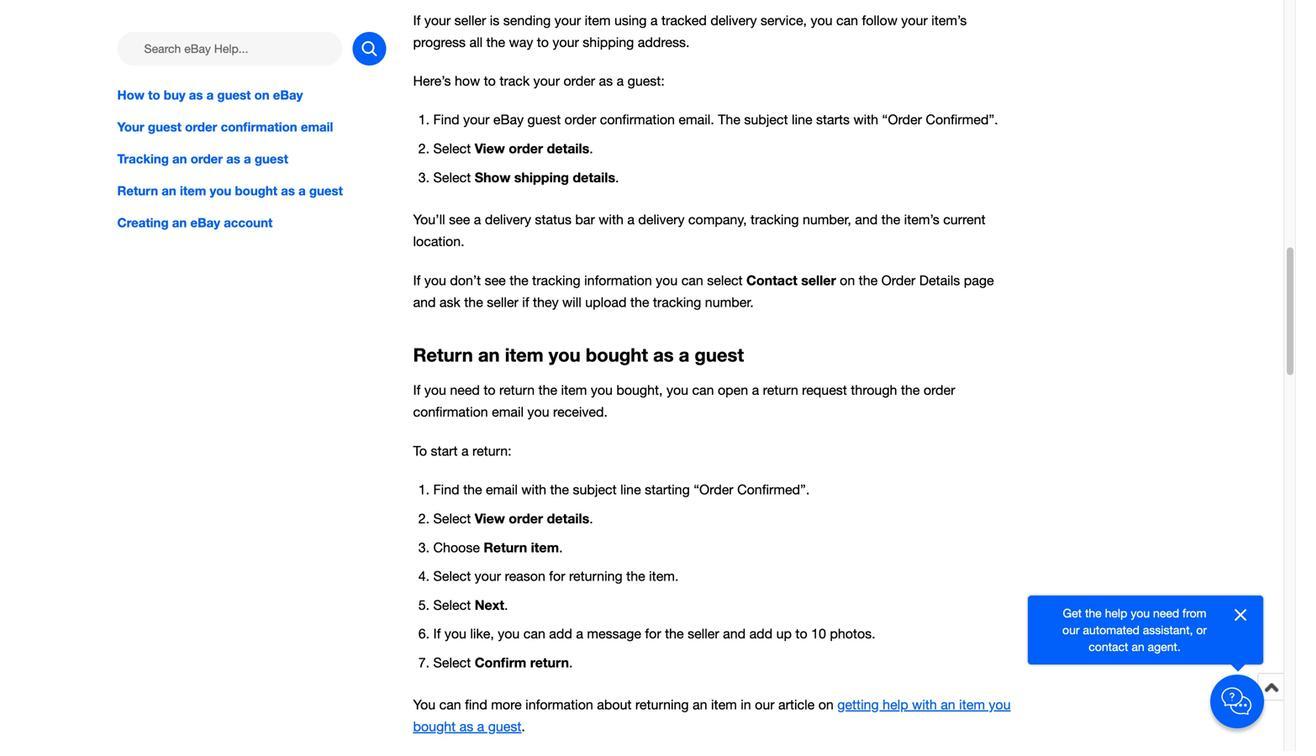Task type: locate. For each thing, give the bounding box(es) containing it.
1 vertical spatial details
[[573, 169, 615, 185]]

subject right the
[[744, 112, 788, 127]]

on the order details page and ask the seller if they will upload the tracking number.
[[413, 273, 994, 310]]

2 vertical spatial ebay
[[190, 215, 220, 231]]

1 vertical spatial find
[[433, 482, 460, 498]]

select left next
[[433, 598, 471, 613]]

1 horizontal spatial return
[[413, 344, 473, 366]]

confirmation inside your guest order confirmation email link
[[221, 119, 297, 135]]

1 vertical spatial shipping
[[514, 169, 569, 185]]

order right through
[[924, 383, 955, 398]]

1 view from the top
[[475, 140, 505, 156]]

0 horizontal spatial add
[[549, 626, 572, 642]]

2 horizontal spatial ebay
[[493, 112, 524, 127]]

follow
[[862, 12, 898, 28]]

0 vertical spatial bought
[[235, 183, 277, 199]]

0 vertical spatial with
[[599, 212, 624, 227]]

need inside get the help you need from our automated assistant, or contact an agent.
[[1153, 607, 1180, 620]]

return an item you bought as a guest inside return an item you bought as a guest link
[[117, 183, 343, 199]]

seller
[[455, 12, 486, 28], [801, 273, 836, 288], [487, 295, 519, 310], [688, 626, 719, 642]]

1 horizontal spatial on
[[819, 697, 834, 713]]

email
[[301, 119, 333, 135], [492, 405, 524, 420], [486, 482, 518, 498]]

if up to
[[413, 383, 421, 398]]

the inside you'll see a delivery status bar with a delivery company, tracking number, and the item's current location.
[[882, 212, 901, 227]]

shipping up status
[[514, 169, 569, 185]]

0 vertical spatial returning
[[569, 569, 623, 584]]

1 find from the top
[[433, 112, 460, 127]]

information inside if you don't see the tracking information you can select contact seller
[[584, 273, 652, 288]]

order up 'choose return item .'
[[509, 511, 543, 527]]

need inside the if you need to return the item you bought, you can open a return request through the order confirmation email you received.
[[450, 383, 480, 398]]

bought down tracking an order as a guest link
[[235, 183, 277, 199]]

your
[[117, 119, 144, 135]]

the right through
[[901, 383, 920, 398]]

0 vertical spatial and
[[855, 212, 878, 227]]

0 horizontal spatial help
[[883, 697, 909, 713]]

0 horizontal spatial return an item you bought as a guest
[[117, 183, 343, 199]]

0 vertical spatial ebay
[[273, 87, 303, 103]]

2 select view order details . from the top
[[433, 511, 593, 527]]

select inside select show shipping details .
[[433, 170, 471, 185]]

view for return
[[475, 511, 505, 527]]

on inside on the order details page and ask the seller if they will upload the tracking number.
[[840, 273, 855, 288]]

tracking an order as a guest
[[117, 151, 288, 167]]

and right number, at the right top of page
[[855, 212, 878, 227]]

1 horizontal spatial need
[[1153, 607, 1180, 620]]

tracking
[[117, 151, 169, 167]]

2 horizontal spatial and
[[855, 212, 878, 227]]

1 horizontal spatial returning
[[635, 697, 689, 713]]

select view order details .
[[433, 140, 593, 156], [433, 511, 593, 527]]

creating an ebay account
[[117, 215, 273, 231]]

1 horizontal spatial see
[[485, 273, 506, 288]]

reason
[[505, 569, 546, 584]]

0 vertical spatial subject
[[744, 112, 788, 127]]

details
[[547, 140, 590, 156], [573, 169, 615, 185], [547, 511, 590, 527]]

if inside if you don't see the tracking information you can select contact seller
[[413, 273, 421, 288]]

confirmed". right with "order
[[926, 112, 998, 127]]

0 horizontal spatial with
[[522, 482, 547, 498]]

2 vertical spatial return
[[484, 540, 527, 556]]

the inside if your seller is sending your item using a tracked delivery service, you can follow your item's progress all the way to your shipping address.
[[486, 34, 505, 50]]

2 horizontal spatial return
[[484, 540, 527, 556]]

details for item
[[547, 511, 590, 527]]

as left guest:
[[599, 73, 613, 89]]

find for return
[[433, 482, 460, 498]]

as down tracking an order as a guest link
[[281, 183, 295, 199]]

email inside the if you need to return the item you bought, you can open a return request through the order confirmation email you received.
[[492, 405, 524, 420]]

an
[[172, 151, 187, 167], [162, 183, 176, 199], [172, 215, 187, 231], [478, 344, 500, 366], [1132, 640, 1145, 654], [693, 697, 708, 713], [941, 697, 956, 713]]

can left open
[[692, 383, 714, 398]]

return down ask
[[413, 344, 473, 366]]

a down find
[[477, 719, 484, 735]]

2 vertical spatial email
[[486, 482, 518, 498]]

sending
[[503, 12, 551, 28]]

1 vertical spatial bought
[[586, 344, 648, 366]]

0 vertical spatial email
[[301, 119, 333, 135]]

agent.
[[1148, 640, 1181, 654]]

0 horizontal spatial see
[[449, 212, 470, 227]]

message
[[587, 626, 641, 642]]

select your reason for returning the item.
[[433, 569, 679, 584]]

you inside get the help you need from our automated assistant, or contact an agent.
[[1131, 607, 1150, 620]]

as inside getting help with an item you bought as a guest
[[460, 719, 474, 735]]

ebay down track
[[493, 112, 524, 127]]

1 vertical spatial returning
[[635, 697, 689, 713]]

1 horizontal spatial our
[[1063, 623, 1080, 637]]

5 select from the top
[[433, 598, 471, 613]]

the left order
[[859, 273, 878, 288]]

ebay
[[273, 87, 303, 103], [493, 112, 524, 127], [190, 215, 220, 231]]

find the email with the subject line starting "order confirmed".
[[433, 482, 810, 498]]

bought down you
[[413, 719, 456, 735]]

a right 'bar'
[[627, 212, 635, 227]]

our right in
[[755, 697, 775, 713]]

need up assistant,
[[1153, 607, 1180, 620]]

1 vertical spatial return
[[413, 344, 473, 366]]

1 vertical spatial tracking
[[532, 273, 581, 288]]

tracking up they
[[532, 273, 581, 288]]

add
[[549, 626, 572, 642], [750, 626, 773, 642]]

1 horizontal spatial shipping
[[583, 34, 634, 50]]

select up choose
[[433, 511, 471, 527]]

0 vertical spatial on
[[254, 87, 270, 103]]

your guest order confirmation email
[[117, 119, 333, 135]]

0 vertical spatial tracking
[[751, 212, 799, 227]]

item inside the if you need to return the item you bought, you can open a return request through the order confirmation email you received.
[[561, 383, 587, 398]]

a inside getting help with an item you bought as a guest
[[477, 719, 484, 735]]

the up if
[[510, 273, 529, 288]]

delivery left company,
[[638, 212, 685, 227]]

add left message
[[549, 626, 572, 642]]

details up 'select your reason for returning the item.'
[[547, 511, 590, 527]]

6 select from the top
[[433, 655, 471, 671]]

with right 'bar'
[[599, 212, 624, 227]]

1 horizontal spatial confirmation
[[413, 405, 488, 420]]

view up show
[[475, 140, 505, 156]]

0 vertical spatial help
[[1105, 607, 1128, 620]]

. inside select confirm return .
[[569, 655, 573, 671]]

1 vertical spatial and
[[413, 295, 436, 310]]

2 select from the top
[[433, 170, 471, 185]]

a right open
[[752, 383, 759, 398]]

confirmed". right "order
[[737, 482, 810, 498]]

0 horizontal spatial bought
[[235, 183, 277, 199]]

can inside if you don't see the tracking information you can select contact seller
[[682, 273, 704, 288]]

1 vertical spatial email
[[492, 405, 524, 420]]

0 horizontal spatial and
[[413, 295, 436, 310]]

0 vertical spatial confirmed".
[[926, 112, 998, 127]]

1 vertical spatial subject
[[573, 482, 617, 498]]

the down don't
[[464, 295, 483, 310]]

0 horizontal spatial line
[[621, 482, 641, 498]]

ask
[[440, 295, 461, 310]]

can
[[837, 12, 858, 28], [682, 273, 704, 288], [692, 383, 714, 398], [524, 626, 546, 642], [439, 697, 461, 713]]

1 horizontal spatial ebay
[[273, 87, 303, 103]]

you'll
[[413, 212, 445, 227]]

0 horizontal spatial confirmation
[[221, 119, 297, 135]]

1 vertical spatial select view order details .
[[433, 511, 593, 527]]

tracking left number, at the right top of page
[[751, 212, 799, 227]]

return:
[[473, 443, 512, 459]]

tracking
[[751, 212, 799, 227], [532, 273, 581, 288], [653, 295, 701, 310]]

2 vertical spatial with
[[912, 697, 937, 713]]

the right "all"
[[486, 34, 505, 50]]

select confirm return .
[[433, 655, 573, 671]]

help up automated
[[1105, 607, 1128, 620]]

view
[[475, 140, 505, 156], [475, 511, 505, 527]]

1 vertical spatial help
[[883, 697, 909, 713]]

and left up
[[723, 626, 746, 642]]

a inside the if you need to return the item you bought, you can open a return request through the order confirmation email you received.
[[752, 383, 759, 398]]

ebay for find your ebay guest order confirmation email. the subject line starts with "order confirmed".
[[493, 112, 524, 127]]

bought
[[235, 183, 277, 199], [586, 344, 648, 366], [413, 719, 456, 735]]

1 horizontal spatial subject
[[744, 112, 788, 127]]

help inside getting help with an item you bought as a guest
[[883, 697, 909, 713]]

details up select show shipping details .
[[547, 140, 590, 156]]

1 vertical spatial item's
[[904, 212, 940, 227]]

starts
[[816, 112, 850, 127]]

on
[[254, 87, 270, 103], [840, 273, 855, 288], [819, 697, 834, 713]]

0 horizontal spatial our
[[755, 697, 775, 713]]

get the help you need from our automated assistant, or contact an agent.
[[1063, 607, 1207, 654]]

the inside get the help you need from our automated assistant, or contact an agent.
[[1085, 607, 1102, 620]]

item's
[[932, 12, 967, 28], [904, 212, 940, 227]]

2 horizontal spatial tracking
[[751, 212, 799, 227]]

2 horizontal spatial bought
[[586, 344, 648, 366]]

0 horizontal spatial ebay
[[190, 215, 220, 231]]

if down location.
[[413, 273, 421, 288]]

select view order details . up select show shipping details .
[[433, 140, 593, 156]]

if down the select next .
[[433, 626, 441, 642]]

select
[[433, 141, 471, 156], [433, 170, 471, 185], [433, 511, 471, 527], [433, 569, 471, 584], [433, 598, 471, 613], [433, 655, 471, 671]]

with right getting
[[912, 697, 937, 713]]

delivery right tracked
[[711, 12, 757, 28]]

2 vertical spatial bought
[[413, 719, 456, 735]]

return an item you bought as a guest up account
[[117, 183, 343, 199]]

ebay for creating an ebay account
[[190, 215, 220, 231]]

an inside get the help you need from our automated assistant, or contact an agent.
[[1132, 640, 1145, 654]]

guest
[[217, 87, 251, 103], [528, 112, 561, 127], [148, 119, 182, 135], [255, 151, 288, 167], [309, 183, 343, 199], [695, 344, 744, 366], [488, 719, 522, 735]]

shipping down using
[[583, 34, 634, 50]]

and inside you'll see a delivery status bar with a delivery company, tracking number, and the item's current location.
[[855, 212, 878, 227]]

and left ask
[[413, 295, 436, 310]]

subject
[[744, 112, 788, 127], [573, 482, 617, 498]]

like,
[[470, 626, 494, 642]]

the right get on the bottom right
[[1085, 607, 1102, 620]]

guest up 'your guest order confirmation email'
[[217, 87, 251, 103]]

for right message
[[645, 626, 661, 642]]

return up return:
[[499, 383, 535, 398]]

find down start
[[433, 482, 460, 498]]

on left order
[[840, 273, 855, 288]]

information up upload on the left top
[[584, 273, 652, 288]]

to up return:
[[484, 383, 496, 398]]

shipping inside if your seller is sending your item using a tracked delivery service, you can follow your item's progress all the way to your shipping address.
[[583, 34, 634, 50]]

select down choose
[[433, 569, 471, 584]]

1 horizontal spatial and
[[723, 626, 746, 642]]

guest down "buy"
[[148, 119, 182, 135]]

1 vertical spatial information
[[526, 697, 593, 713]]

return an item you bought as a guest
[[117, 183, 343, 199], [413, 344, 744, 366]]

item's inside you'll see a delivery status bar with a delivery company, tracking number, and the item's current location.
[[904, 212, 940, 227]]

your up 'progress'
[[424, 12, 451, 28]]

your guest order confirmation email link
[[117, 118, 386, 136]]

0 vertical spatial view
[[475, 140, 505, 156]]

with
[[599, 212, 624, 227], [522, 482, 547, 498], [912, 697, 937, 713]]

information right more
[[526, 697, 593, 713]]

see
[[449, 212, 470, 227], [485, 273, 506, 288]]

confirmation down guest:
[[600, 112, 675, 127]]

line left 'starting'
[[621, 482, 641, 498]]

1 vertical spatial confirmed".
[[737, 482, 810, 498]]

your right sending
[[555, 12, 581, 28]]

"order
[[694, 482, 734, 498]]

1 horizontal spatial with
[[599, 212, 624, 227]]

ebay left account
[[190, 215, 220, 231]]

order
[[882, 273, 916, 288]]

here's how to track your order as a guest:
[[413, 73, 665, 89]]

your up next
[[475, 569, 501, 584]]

to inside the if you need to return the item you bought, you can open a return request through the order confirmation email you received.
[[484, 383, 496, 398]]

if for seller
[[433, 626, 441, 642]]

2 find from the top
[[433, 482, 460, 498]]

tracking inside if you don't see the tracking information you can select contact seller
[[532, 273, 581, 288]]

get the help you need from our automated assistant, or contact an agent. tooltip
[[1055, 605, 1215, 656]]

email up return:
[[492, 405, 524, 420]]

2 vertical spatial details
[[547, 511, 590, 527]]

can left follow
[[837, 12, 858, 28]]

find down here's
[[433, 112, 460, 127]]

seller left if
[[487, 295, 519, 310]]

select inside select confirm return .
[[433, 655, 471, 671]]

0 vertical spatial need
[[450, 383, 480, 398]]

item inside getting help with an item you bought as a guest
[[959, 697, 985, 713]]

our
[[1063, 623, 1080, 637], [755, 697, 775, 713]]

1 vertical spatial ebay
[[493, 112, 524, 127]]

item's right follow
[[932, 12, 967, 28]]

a right using
[[651, 12, 658, 28]]

1 horizontal spatial return an item you bought as a guest
[[413, 344, 744, 366]]

1 vertical spatial for
[[645, 626, 661, 642]]

as
[[599, 73, 613, 89], [189, 87, 203, 103], [226, 151, 240, 167], [281, 183, 295, 199], [653, 344, 674, 366], [460, 719, 474, 735]]

1 vertical spatial see
[[485, 273, 506, 288]]

subject left 'starting'
[[573, 482, 617, 498]]

return
[[117, 183, 158, 199], [413, 344, 473, 366], [484, 540, 527, 556]]

tracking an order as a guest link
[[117, 150, 386, 168]]

returning up message
[[569, 569, 623, 584]]

return up reason
[[484, 540, 527, 556]]

if inside the if you need to return the item you bought, you can open a return request through the order confirmation email you received.
[[413, 383, 421, 398]]

1 vertical spatial on
[[840, 273, 855, 288]]

information
[[584, 273, 652, 288], [526, 697, 593, 713]]

guest down your guest order confirmation email link
[[255, 151, 288, 167]]

view up 'choose return item .'
[[475, 511, 505, 527]]

the up order
[[882, 212, 901, 227]]

2 horizontal spatial on
[[840, 273, 855, 288]]

with up 'choose return item .'
[[522, 482, 547, 498]]

returning right about
[[635, 697, 689, 713]]

if you don't see the tracking information you can select contact seller
[[413, 273, 836, 288]]

0 vertical spatial line
[[792, 112, 813, 127]]

select left show
[[433, 170, 471, 185]]

0 vertical spatial information
[[584, 273, 652, 288]]

1 vertical spatial our
[[755, 697, 775, 713]]

0 vertical spatial details
[[547, 140, 590, 156]]

0 vertical spatial our
[[1063, 623, 1080, 637]]

help
[[1105, 607, 1128, 620], [883, 697, 909, 713]]

for right reason
[[549, 569, 565, 584]]

if inside if your seller is sending your item using a tracked delivery service, you can follow your item's progress all the way to your shipping address.
[[413, 12, 421, 28]]

select down like,
[[433, 655, 471, 671]]

1 horizontal spatial help
[[1105, 607, 1128, 620]]

Search eBay Help... text field
[[117, 32, 343, 66]]

order inside the if you need to return the item you bought, you can open a return request through the order confirmation email you received.
[[924, 383, 955, 398]]

1 select view order details . from the top
[[433, 140, 593, 156]]

a down your guest order confirmation email link
[[244, 151, 251, 167]]

email down return:
[[486, 482, 518, 498]]

0 vertical spatial see
[[449, 212, 470, 227]]

to
[[413, 443, 427, 459]]

0 horizontal spatial tracking
[[532, 273, 581, 288]]

getting help with an item you bought as a guest link
[[413, 697, 1011, 735]]

0 vertical spatial return an item you bought as a guest
[[117, 183, 343, 199]]

received.
[[553, 405, 608, 420]]

if for delivery
[[413, 12, 421, 28]]

2 horizontal spatial delivery
[[711, 12, 757, 28]]

0 horizontal spatial shipping
[[514, 169, 569, 185]]

up
[[777, 626, 792, 642]]

and
[[855, 212, 878, 227], [413, 295, 436, 310], [723, 626, 746, 642]]

add left up
[[750, 626, 773, 642]]

if
[[413, 12, 421, 28], [413, 273, 421, 288], [413, 383, 421, 398], [433, 626, 441, 642]]

0 horizontal spatial for
[[549, 569, 565, 584]]

ebay up your guest order confirmation email link
[[273, 87, 303, 103]]

returning
[[569, 569, 623, 584], [635, 697, 689, 713]]

company,
[[688, 212, 747, 227]]

0 vertical spatial select view order details .
[[433, 140, 593, 156]]

1 vertical spatial view
[[475, 511, 505, 527]]

item's inside if your seller is sending your item using a tracked delivery service, you can follow your item's progress all the way to your shipping address.
[[932, 12, 967, 28]]

0 horizontal spatial subject
[[573, 482, 617, 498]]

page
[[964, 273, 994, 288]]

0 horizontal spatial return
[[117, 183, 158, 199]]

. inside the select next .
[[504, 598, 508, 613]]

can up select confirm return .
[[524, 626, 546, 642]]

2 view from the top
[[475, 511, 505, 527]]

1 horizontal spatial add
[[750, 626, 773, 642]]

guest down more
[[488, 719, 522, 735]]

tracking inside you'll see a delivery status bar with a delivery company, tracking number, and the item's current location.
[[751, 212, 799, 227]]

delivery down show
[[485, 212, 531, 227]]

how
[[117, 87, 145, 103]]

item.
[[649, 569, 679, 584]]

2 horizontal spatial with
[[912, 697, 937, 713]]

details up 'bar'
[[573, 169, 615, 185]]

0 horizontal spatial confirmed".
[[737, 482, 810, 498]]

2 vertical spatial and
[[723, 626, 746, 642]]



Task type: vqa. For each thing, say whether or not it's contained in the screenshot.
leftmost bought
yes



Task type: describe. For each thing, give the bounding box(es) containing it.
our inside get the help you need from our automated assistant, or contact an agent.
[[1063, 623, 1080, 637]]

guest:
[[628, 73, 665, 89]]

delivery inside if your seller is sending your item using a tracked delivery service, you can follow your item's progress all the way to your shipping address.
[[711, 12, 757, 28]]

get
[[1063, 607, 1082, 620]]

1 vertical spatial line
[[621, 482, 641, 498]]

you
[[413, 697, 436, 713]]

location.
[[413, 234, 465, 249]]

address.
[[638, 34, 690, 50]]

1 horizontal spatial for
[[645, 626, 661, 642]]

can left find
[[439, 697, 461, 713]]

you inside getting help with an item you bought as a guest
[[989, 697, 1011, 713]]

2 vertical spatial on
[[819, 697, 834, 713]]

view for show
[[475, 140, 505, 156]]

return right confirm on the bottom
[[530, 655, 569, 671]]

can inside if your seller is sending your item using a tracked delivery service, you can follow your item's progress all the way to your shipping address.
[[837, 12, 858, 28]]

through
[[851, 383, 897, 398]]

select show shipping details .
[[433, 169, 619, 185]]

more
[[491, 697, 522, 713]]

order right track
[[564, 73, 595, 89]]

the up received.
[[539, 383, 557, 398]]

way
[[509, 34, 533, 50]]

a up 'your guest order confirmation email'
[[206, 87, 214, 103]]

seller right contact on the right
[[801, 273, 836, 288]]

how to buy as a guest on ebay link
[[117, 86, 386, 104]]

order down here's how to track your order as a guest:
[[565, 112, 596, 127]]

the inside if you don't see the tracking information you can select contact seller
[[510, 273, 529, 288]]

return an item you bought as a guest link
[[117, 182, 386, 200]]

seller left up
[[688, 626, 719, 642]]

details for shipping
[[547, 140, 590, 156]]

a down show
[[474, 212, 481, 227]]

if your seller is sending your item using a tracked delivery service, you can follow your item's progress all the way to your shipping address.
[[413, 12, 967, 50]]

bought,
[[617, 383, 663, 398]]

don't
[[450, 273, 481, 288]]

3 select from the top
[[433, 511, 471, 527]]

a up the if you need to return the item you bought, you can open a return request through the order confirmation email you received.
[[679, 344, 690, 366]]

will
[[562, 295, 582, 310]]

0 vertical spatial for
[[549, 569, 565, 584]]

the down item.
[[665, 626, 684, 642]]

start
[[431, 443, 458, 459]]

contact
[[1089, 640, 1129, 654]]

seller inside on the order details page and ask the seller if they will upload the tracking number.
[[487, 295, 519, 310]]

help inside get the help you need from our automated assistant, or contact an agent.
[[1105, 607, 1128, 620]]

number.
[[705, 295, 754, 310]]

your right the way at the top of page
[[553, 34, 579, 50]]

an inside getting help with an item you bought as a guest
[[941, 697, 956, 713]]

order up select show shipping details .
[[509, 140, 543, 156]]

you inside if your seller is sending your item using a tracked delivery service, you can follow your item's progress all the way to your shipping address.
[[811, 12, 833, 28]]

1 vertical spatial return an item you bought as a guest
[[413, 344, 744, 366]]

creating an ebay account link
[[117, 214, 386, 232]]

. inside select show shipping details .
[[615, 170, 619, 185]]

contact
[[747, 273, 798, 288]]

select view order details . for show
[[433, 140, 593, 156]]

guest inside getting help with an item you bought as a guest
[[488, 719, 522, 735]]

a right start
[[462, 443, 469, 459]]

here's
[[413, 73, 451, 89]]

number,
[[803, 212, 851, 227]]

1 horizontal spatial confirmed".
[[926, 112, 998, 127]]

show
[[475, 169, 511, 185]]

you can find more information about returning an item in our article on
[[413, 697, 838, 713]]

1 horizontal spatial line
[[792, 112, 813, 127]]

if you like, you can add a message for the seller and add up to 10 photos.
[[433, 626, 876, 642]]

if for contact
[[413, 273, 421, 288]]

status
[[535, 212, 572, 227]]

0 horizontal spatial returning
[[569, 569, 623, 584]]

a inside if your seller is sending your item using a tracked delivery service, you can follow your item's progress all the way to your shipping address.
[[651, 12, 658, 28]]

0 horizontal spatial on
[[254, 87, 270, 103]]

next
[[475, 597, 504, 613]]

2 add from the left
[[750, 626, 773, 642]]

all
[[470, 34, 483, 50]]

the down if you don't see the tracking information you can select contact seller
[[630, 295, 649, 310]]

guest down tracking an order as a guest link
[[309, 183, 343, 199]]

with inside you'll see a delivery status bar with a delivery company, tracking number, and the item's current location.
[[599, 212, 624, 227]]

your right follow
[[902, 12, 928, 28]]

as right "buy"
[[189, 87, 203, 103]]

select view order details . for return
[[433, 511, 593, 527]]

. inside 'choose return item .'
[[559, 540, 563, 556]]

request
[[802, 383, 847, 398]]

upload
[[585, 295, 627, 310]]

about
[[597, 697, 632, 713]]

a down tracking an order as a guest link
[[299, 183, 306, 199]]

select
[[707, 273, 743, 288]]

4 select from the top
[[433, 569, 471, 584]]

item inside if your seller is sending your item using a tracked delivery service, you can follow your item's progress all the way to your shipping address.
[[585, 12, 611, 28]]

how
[[455, 73, 480, 89]]

to inside "how to buy as a guest on ebay" link
[[148, 87, 160, 103]]

current
[[943, 212, 986, 227]]

0 vertical spatial return
[[117, 183, 158, 199]]

and inside on the order details page and ask the seller if they will upload the tracking number.
[[413, 295, 436, 310]]

1 add from the left
[[549, 626, 572, 642]]

how to buy as a guest on ebay
[[117, 87, 303, 103]]

the
[[718, 112, 741, 127]]

with "order
[[854, 112, 922, 127]]

in
[[741, 697, 751, 713]]

select next .
[[433, 597, 508, 613]]

track
[[500, 73, 530, 89]]

using
[[615, 12, 647, 28]]

find for show
[[433, 112, 460, 127]]

photos.
[[830, 626, 876, 642]]

article
[[779, 697, 815, 713]]

as down 'your guest order confirmation email'
[[226, 151, 240, 167]]

see inside if you don't see the tracking information you can select contact seller
[[485, 273, 506, 288]]

select inside the select next .
[[433, 598, 471, 613]]

order up tracking an order as a guest
[[185, 119, 217, 135]]

to start a return:
[[413, 443, 512, 459]]

can inside the if you need to return the item you bought, you can open a return request through the order confirmation email you received.
[[692, 383, 714, 398]]

starting
[[645, 482, 690, 498]]

guest down here's how to track your order as a guest:
[[528, 112, 561, 127]]

bought inside getting help with an item you bought as a guest
[[413, 719, 456, 735]]

getting
[[838, 697, 879, 713]]

buy
[[164, 87, 185, 103]]

1 select from the top
[[433, 141, 471, 156]]

the down received.
[[550, 482, 569, 498]]

the left item.
[[626, 569, 645, 584]]

a left guest:
[[617, 73, 624, 89]]

confirmation inside the if you need to return the item you bought, you can open a return request through the order confirmation email you received.
[[413, 405, 488, 420]]

progress
[[413, 34, 466, 50]]

open
[[718, 383, 748, 398]]

with inside getting help with an item you bought as a guest
[[912, 697, 937, 713]]

automated
[[1083, 623, 1140, 637]]

creating
[[117, 215, 169, 231]]

if you need to return the item you bought, you can open a return request through the order confirmation email you received.
[[413, 383, 955, 420]]

as up bought,
[[653, 344, 674, 366]]

a left message
[[576, 626, 583, 642]]

0 horizontal spatial delivery
[[485, 212, 531, 227]]

see inside you'll see a delivery status bar with a delivery company, tracking number, and the item's current location.
[[449, 212, 470, 227]]

to inside if your seller is sending your item using a tracked delivery service, you can follow your item's progress all the way to your shipping address.
[[537, 34, 549, 50]]

choose
[[433, 540, 480, 556]]

account
[[224, 215, 273, 231]]

assistant,
[[1143, 623, 1193, 637]]

choose return item .
[[433, 540, 563, 556]]

to left 10 in the right of the page
[[796, 626, 808, 642]]

find
[[465, 697, 487, 713]]

if
[[522, 295, 529, 310]]

10
[[811, 626, 826, 642]]

to right the how
[[484, 73, 496, 89]]

service,
[[761, 12, 807, 28]]

2 horizontal spatial confirmation
[[600, 112, 675, 127]]

is
[[490, 12, 500, 28]]

order down 'your guest order confirmation email'
[[191, 151, 223, 167]]

tracked
[[662, 12, 707, 28]]

your down the how
[[463, 112, 490, 127]]

tracking inside on the order details page and ask the seller if they will upload the tracking number.
[[653, 295, 701, 310]]

find your ebay guest order confirmation email. the subject line starts with "order confirmed".
[[433, 112, 998, 127]]

confirm
[[475, 655, 527, 671]]

from
[[1183, 607, 1207, 620]]

bar
[[575, 212, 595, 227]]

return left request
[[763, 383, 798, 398]]

guest up open
[[695, 344, 744, 366]]

1 horizontal spatial delivery
[[638, 212, 685, 227]]

they
[[533, 295, 559, 310]]

email.
[[679, 112, 714, 127]]

or
[[1197, 623, 1207, 637]]

details
[[920, 273, 960, 288]]

seller inside if your seller is sending your item using a tracked delivery service, you can follow your item's progress all the way to your shipping address.
[[455, 12, 486, 28]]

your right track
[[534, 73, 560, 89]]

the down the "to start a return:"
[[463, 482, 482, 498]]

if for can
[[413, 383, 421, 398]]



